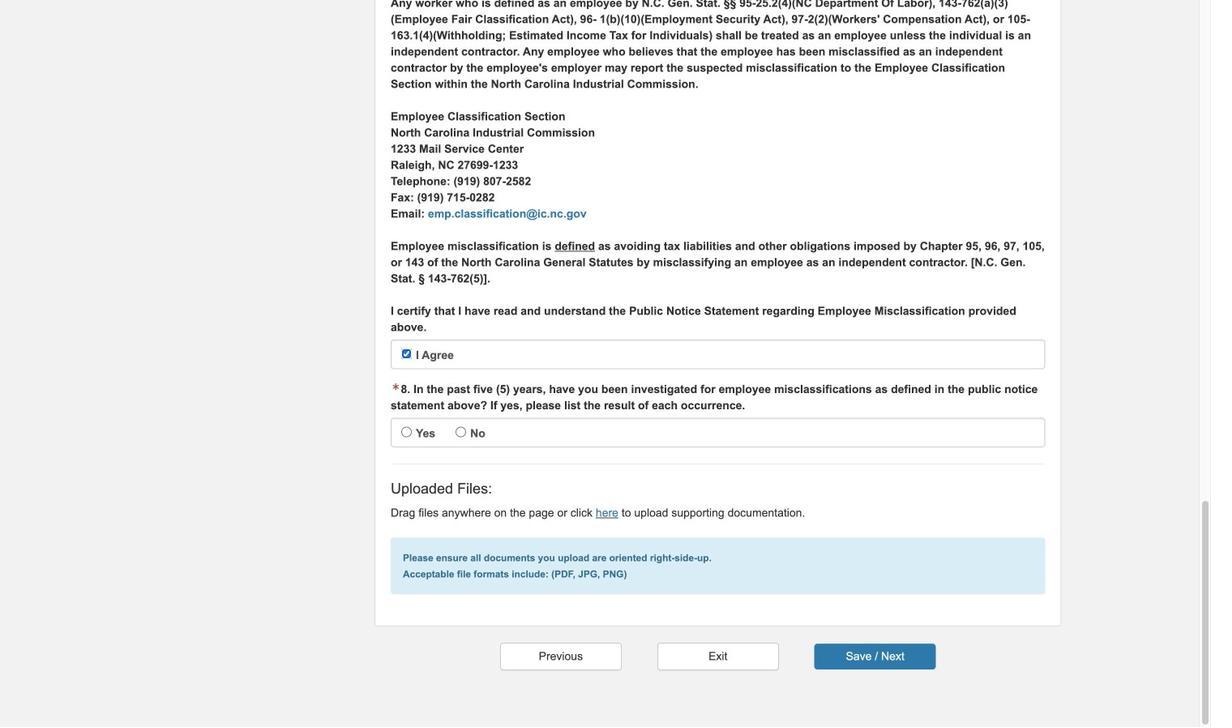 Task type: describe. For each thing, give the bounding box(es) containing it.
fw image
[[391, 383, 401, 391]]



Task type: vqa. For each thing, say whether or not it's contained in the screenshot.
'option'
yes



Task type: locate. For each thing, give the bounding box(es) containing it.
None checkbox
[[401, 349, 412, 359]]

None radio
[[401, 427, 412, 438], [456, 427, 466, 438], [401, 427, 412, 438], [456, 427, 466, 438]]

None button
[[500, 643, 622, 671], [657, 643, 779, 671], [500, 643, 622, 671], [657, 643, 779, 671]]

None submit
[[815, 644, 936, 670]]



